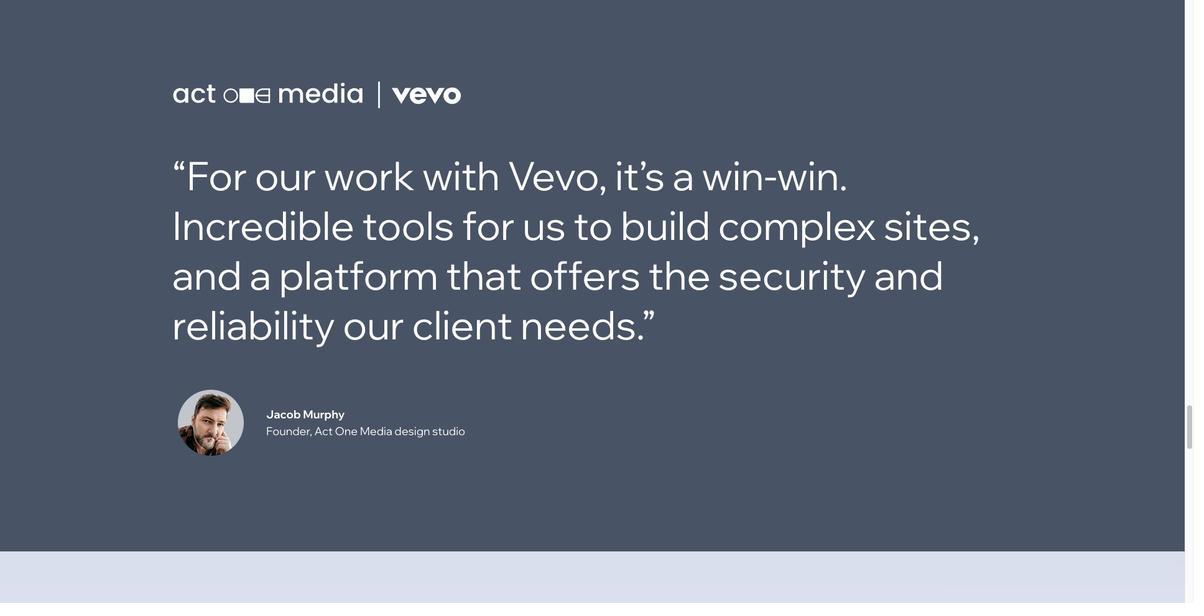 Task type: vqa. For each thing, say whether or not it's contained in the screenshot.
every
no



Task type: describe. For each thing, give the bounding box(es) containing it.
one
[[335, 425, 358, 439]]

design
[[395, 425, 430, 439]]

media
[[360, 425, 393, 439]]

founder,
[[266, 425, 312, 439]]



Task type: locate. For each thing, give the bounding box(es) containing it.
studio
[[433, 425, 466, 439]]

tools
[[362, 200, 455, 250], [362, 200, 455, 250]]

client
[[412, 300, 513, 350], [412, 300, 513, 350]]

act one media and vevo logo image
[[172, 78, 462, 109], [173, 81, 461, 108]]

incredible
[[172, 200, 355, 250], [172, 200, 355, 250]]

act
[[315, 425, 333, 439]]

incredible tools for us to build complex sites,
[[172, 200, 981, 250], [172, 200, 981, 250]]

us
[[523, 200, 566, 250], [523, 200, 566, 250]]

reliability our client needs."
[[172, 300, 657, 350], [172, 300, 657, 350]]

platform
[[279, 250, 439, 300], [279, 250, 439, 300]]

jacob murphy founder, act one media design studio
[[266, 408, 466, 439]]

the
[[649, 250, 711, 300], [649, 250, 711, 300]]

reliability
[[172, 300, 335, 350], [172, 300, 335, 350]]

security
[[719, 250, 867, 300], [719, 250, 867, 300]]

that
[[446, 250, 522, 300], [446, 250, 522, 300]]

complex
[[719, 200, 877, 250], [719, 200, 877, 250]]

and
[[172, 250, 242, 300], [172, 250, 242, 300], [875, 250, 945, 300], [875, 250, 945, 300]]

and a platform that offers the security and
[[172, 250, 945, 300], [172, 250, 945, 300]]

sites,
[[884, 200, 981, 250], [884, 200, 981, 250]]

for
[[462, 200, 515, 250], [462, 200, 515, 250]]

jacob murphy - founder, act one media design studio image
[[178, 390, 244, 456]]

needs."
[[521, 300, 657, 350], [521, 300, 657, 350]]

vevo,
[[508, 150, 608, 200], [508, 150, 608, 200]]

win.
[[778, 150, 849, 200], [778, 150, 849, 200]]

build
[[621, 200, 711, 250], [621, 200, 711, 250]]

work
[[324, 150, 415, 200], [324, 150, 415, 200]]

jacob
[[266, 408, 301, 422]]

to
[[574, 200, 613, 250], [574, 200, 613, 250]]

it's
[[615, 150, 665, 200], [615, 150, 665, 200]]

a
[[673, 150, 695, 200], [673, 150, 695, 200], [250, 250, 272, 300], [250, 250, 272, 300]]

offers
[[530, 250, 641, 300], [530, 250, 641, 300]]

with
[[423, 150, 500, 200], [423, 150, 500, 200]]

murphy
[[303, 408, 345, 422]]

"for our work with vevo, it's a win-win.
[[172, 150, 856, 200], [172, 150, 856, 200]]

our
[[255, 150, 317, 200], [255, 150, 317, 200], [343, 300, 405, 350], [343, 300, 405, 350]]

"for
[[172, 150, 247, 200], [172, 150, 247, 200]]

win-
[[703, 150, 778, 200], [703, 150, 778, 200]]



